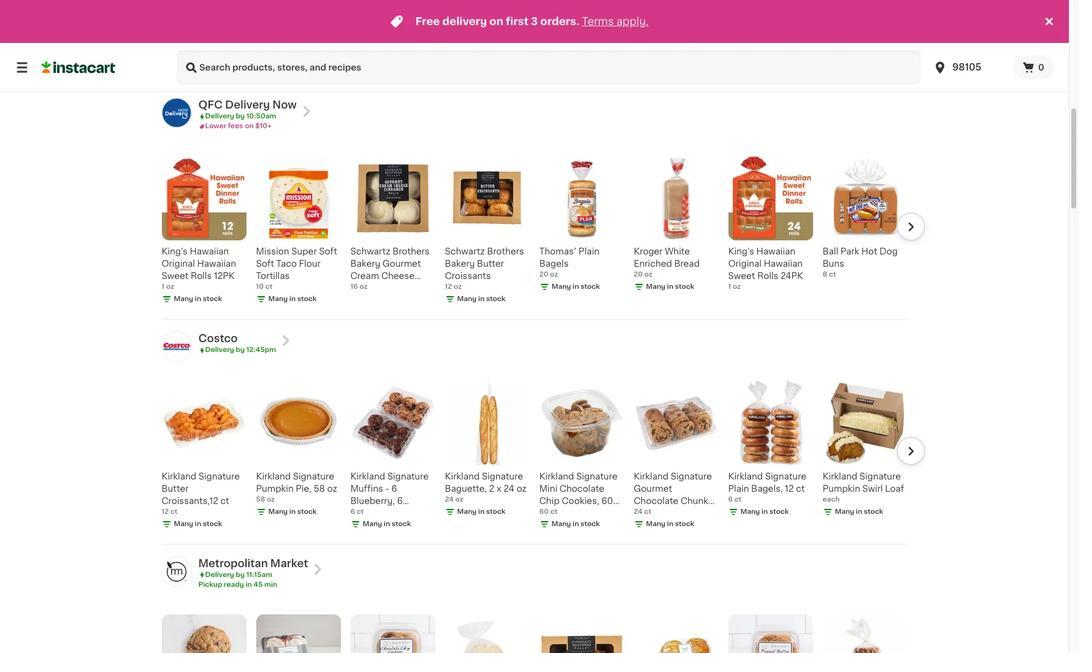 Task type: locate. For each thing, give the bounding box(es) containing it.
signature inside kirkland signature mini chocolate chip cookies, 60 ct
[[577, 472, 618, 481]]

2 horizontal spatial chocolate
[[634, 497, 679, 505]]

1 horizontal spatial soft
[[319, 248, 337, 256]]

king's hawaiian original hawaiian sweet rolls 24pk 1 oz
[[634, 4, 709, 47], [729, 248, 804, 290]]

item carousel region
[[162, 0, 925, 81], [144, 151, 925, 314], [144, 376, 925, 539]]

10
[[540, 40, 547, 47], [256, 52, 264, 59], [256, 284, 264, 290]]

cinnamon
[[823, 41, 867, 49], [351, 284, 395, 293]]

7 kirkland from the left
[[729, 472, 763, 481]]

by for metropolitan
[[236, 572, 245, 578]]

60 inside kirkland signature mini chocolate chip cookies, 60 ct
[[602, 497, 614, 505]]

kirkland inside kirkland signature muffins - 6 blueberry, 6 double chocolate
[[351, 472, 385, 481]]

10 up qfc delivery now
[[256, 52, 264, 59]]

kirkland signature plain bagels, 12 ct 6 ct
[[729, 472, 807, 503]]

0 horizontal spatial schwartz brothers bakery gourmet cream cheese cinnamon rolls
[[351, 248, 430, 293]]

kirkland signature butter croissants,12 ct 12 ct
[[162, 472, 240, 515]]

many in stock link
[[729, 0, 813, 49]]

5 signature from the left
[[577, 472, 618, 481]]

signature
[[199, 472, 240, 481], [293, 472, 334, 481], [388, 472, 429, 481], [482, 472, 523, 481], [577, 472, 618, 481], [671, 472, 712, 481], [766, 472, 807, 481], [860, 472, 901, 481]]

0 vertical spatial 58
[[314, 485, 325, 493]]

0 horizontal spatial 20
[[540, 271, 549, 278]]

1 vertical spatial cinnamon
[[351, 284, 395, 293]]

0 vertical spatial cream
[[823, 28, 852, 37]]

60
[[602, 497, 614, 505], [540, 509, 549, 515]]

0 horizontal spatial on
[[245, 123, 254, 130]]

in
[[762, 40, 768, 47], [384, 52, 390, 59], [573, 52, 579, 59], [856, 52, 863, 59], [290, 65, 296, 71], [573, 284, 579, 290], [667, 284, 674, 290], [195, 296, 201, 303], [290, 296, 296, 303], [478, 296, 485, 303], [290, 509, 296, 515], [478, 509, 485, 515], [762, 509, 768, 515], [856, 509, 863, 515], [195, 521, 201, 528], [384, 521, 390, 528], [573, 521, 579, 528], [667, 521, 674, 528], [246, 582, 252, 588]]

hawaiian
[[662, 4, 701, 13], [670, 16, 709, 25], [190, 248, 229, 256], [757, 248, 796, 256], [197, 260, 236, 268], [764, 260, 803, 268]]

free delivery on first 3 orders. terms apply.
[[416, 17, 649, 26]]

1 horizontal spatial 20
[[634, 271, 643, 278]]

delivery down costco
[[205, 347, 234, 354]]

plain left bagels, at the right bottom
[[729, 485, 749, 493]]

10 down cocktail
[[540, 40, 547, 47]]

king's
[[634, 4, 660, 13], [162, 248, 188, 256], [729, 248, 755, 256]]

2 vertical spatial by
[[236, 572, 245, 578]]

many
[[741, 40, 760, 47], [363, 52, 382, 59], [552, 52, 571, 59], [835, 52, 855, 59], [268, 65, 288, 71], [552, 284, 571, 290], [646, 284, 666, 290], [174, 296, 193, 303], [268, 296, 288, 303], [457, 296, 477, 303], [268, 509, 288, 515], [457, 509, 477, 515], [741, 509, 760, 515], [835, 509, 855, 515], [174, 521, 193, 528], [363, 521, 382, 528], [552, 521, 571, 528], [646, 521, 666, 528]]

signature for 58
[[293, 472, 334, 481]]

0 vertical spatial 16 oz
[[823, 40, 840, 47]]

chocolate up 24 ct
[[634, 497, 679, 505]]

thomas' plain bagels 20 oz
[[540, 248, 600, 278]]

12:45pm
[[246, 347, 276, 354]]

2 horizontal spatial bread
[[675, 260, 700, 268]]

Search field
[[177, 50, 921, 85]]

1 vertical spatial soft
[[256, 260, 274, 268]]

0 vertical spatial on
[[490, 17, 504, 26]]

kirkland inside kirkland signature baguette, 2 x 24 oz 24 oz
[[445, 472, 480, 481]]

on down killer
[[490, 17, 504, 26]]

by
[[236, 113, 245, 120], [236, 347, 245, 354], [236, 572, 245, 578]]

oz inside thomas' plain bagels 20 oz
[[550, 271, 558, 278]]

kirkland inside kirkland signature mini chocolate chip cookies, 60 ct
[[540, 472, 574, 481]]

kirkland inside kirkland signature gourmet chocolate chunk cookies, 24 ct
[[634, 472, 669, 481]]

1 horizontal spatial cinnamon
[[823, 41, 867, 49]]

signature inside kirkland signature pumpkin pie, 58 oz 58 oz
[[293, 472, 334, 481]]

1 oz
[[162, 40, 174, 47]]

kirkland inside kirkland signature pumpkin pie, 58 oz 58 oz
[[256, 472, 291, 481]]

1 pumpkin from the left
[[256, 485, 294, 493]]

delivery
[[225, 100, 270, 110], [205, 113, 234, 120], [205, 347, 234, 354], [205, 572, 234, 578]]

0 horizontal spatial plain
[[579, 248, 600, 256]]

58
[[314, 485, 325, 493], [256, 496, 265, 503]]

free
[[416, 17, 440, 26]]

6 signature from the left
[[671, 472, 712, 481]]

0 horizontal spatial king's hawaiian original hawaiian sweet rolls 24pk 1 oz
[[634, 4, 709, 47]]

5 kirkland from the left
[[540, 472, 574, 481]]

3 signature from the left
[[388, 472, 429, 481]]

on down the delivery by 10:50am
[[245, 123, 254, 130]]

kirkland for kirkland signature butter croissants,12 ct 12 ct
[[162, 472, 196, 481]]

16 right many in stock 'link'
[[823, 40, 831, 47]]

1 vertical spatial schwartz brothers bakery gourmet cream cheese cinnamon rolls
[[351, 248, 430, 293]]

1 horizontal spatial cream
[[823, 28, 852, 37]]

0 horizontal spatial king's
[[162, 248, 188, 256]]

kirkland for kirkland signature pumpkin swirl loaf each
[[823, 472, 858, 481]]

stock inside 'link'
[[770, 40, 789, 47]]

1 vertical spatial by
[[236, 347, 245, 354]]

2 kirkland from the left
[[256, 472, 291, 481]]

instacart logo image
[[42, 60, 115, 75]]

0 vertical spatial soft
[[319, 248, 337, 256]]

pickup
[[198, 582, 222, 588]]

loaf
[[886, 485, 905, 493]]

mission
[[256, 248, 289, 256]]

16 right mission super soft soft taco flour tortillas 10 ct
[[351, 284, 358, 290]]

★★★★★
[[256, 41, 299, 49], [256, 41, 299, 49], [445, 41, 488, 49], [445, 41, 488, 49]]

kirkland inside "kirkland signature butter croissants,12 ct 12 ct"
[[162, 472, 196, 481]]

plain right thomas'
[[579, 248, 600, 256]]

0 vertical spatial schwartz brothers bakery butter croissants 12 oz
[[351, 4, 430, 47]]

kirkland for kirkland signature gourmet chocolate chunk cookies, 24 ct
[[634, 472, 669, 481]]

2 vertical spatial gourmet
[[634, 485, 673, 493]]

1 vertical spatial gourmet
[[383, 260, 421, 268]]

original
[[634, 16, 668, 25], [162, 260, 195, 268], [729, 260, 762, 268]]

1 vertical spatial cream
[[351, 272, 379, 281]]

24
[[504, 485, 515, 493], [445, 496, 454, 503], [634, 509, 643, 515], [674, 509, 685, 518]]

item carousel region for qfc delivery now
[[144, 151, 925, 314]]

lower fees on $10+
[[205, 123, 272, 130]]

0 vertical spatial chocolate
[[560, 485, 605, 493]]

2 20 from the left
[[634, 271, 643, 278]]

pumpkin
[[256, 485, 294, 493], [823, 485, 861, 493]]

0 vertical spatial 60
[[602, 497, 614, 505]]

1 horizontal spatial on
[[490, 17, 504, 26]]

signature inside kirkland signature gourmet chocolate chunk cookies, 24 ct
[[671, 472, 712, 481]]

0 vertical spatial item carousel region
[[162, 0, 925, 81]]

bread up first
[[500, 4, 525, 13]]

signature for 12
[[766, 472, 807, 481]]

soft up flour on the left of the page
[[319, 248, 337, 256]]

98105 button
[[933, 50, 1007, 85]]

kirkland signature pumpkin pie, 58 oz 58 oz
[[256, 472, 337, 503]]

ct inside kirkland signature mini chocolate chip cookies, 60 ct
[[540, 509, 548, 518]]

1 horizontal spatial schwartz brothers bakery butter croissants 12 oz
[[445, 248, 524, 290]]

min
[[264, 582, 277, 588]]

signature inside "kirkland signature butter croissants,12 ct 12 ct"
[[199, 472, 240, 481]]

bread inside kroger white enriched bread 20 oz
[[675, 260, 700, 268]]

0 horizontal spatial original
[[162, 260, 195, 268]]

1 vertical spatial schwartz brothers bakery butter croissants 12 oz
[[445, 248, 524, 290]]

1 horizontal spatial pumpkin
[[823, 485, 861, 493]]

2 vertical spatial chocolate
[[384, 509, 429, 518]]

oz inside king's hawaiian original hawaiian sweet rolls 12pk 1 oz
[[166, 284, 174, 290]]

cookies, for 60
[[562, 497, 600, 505]]

1 vertical spatial item carousel region
[[144, 151, 925, 314]]

2 vertical spatial bread
[[675, 260, 700, 268]]

on inside limited time offer region
[[490, 17, 504, 26]]

schwartz inside "schwartz brothers bakery butter cocktail croissants 10 oz"
[[540, 4, 580, 13]]

schwartz brothers bakery gourmet cream cheese cinnamon rolls
[[823, 4, 902, 49], [351, 248, 430, 293]]

27 oz
[[445, 52, 463, 59]]

0 button
[[1014, 55, 1055, 80]]

7 signature from the left
[[766, 472, 807, 481]]

1 horizontal spatial 60
[[602, 497, 614, 505]]

2 horizontal spatial original
[[729, 260, 762, 268]]

by up pickup ready in 45 min
[[236, 572, 245, 578]]

signature for loaf
[[860, 472, 901, 481]]

sweet inside king's hawaiian original hawaiian sweet rolls 12pk 1 oz
[[162, 272, 189, 281]]

1 horizontal spatial original
[[634, 16, 668, 25]]

1 vertical spatial on
[[245, 123, 254, 130]]

98105
[[953, 63, 982, 72]]

20 down bagels on the right top
[[540, 271, 549, 278]]

0 horizontal spatial gourmet
[[383, 260, 421, 268]]

1 vertical spatial 60
[[540, 509, 549, 515]]

0 vertical spatial cinnamon
[[823, 41, 867, 49]]

0 horizontal spatial pumpkin
[[256, 485, 294, 493]]

2 vertical spatial 10
[[256, 284, 264, 290]]

oz
[[166, 40, 174, 47], [359, 40, 368, 47], [549, 40, 557, 47], [639, 40, 647, 47], [832, 40, 840, 47], [455, 52, 463, 59], [550, 271, 558, 278], [645, 271, 653, 278], [166, 284, 174, 290], [360, 284, 368, 290], [454, 284, 462, 290], [733, 284, 741, 290], [327, 485, 337, 493], [517, 485, 527, 493], [267, 496, 275, 503], [456, 496, 464, 503]]

pumpkin inside kirkland signature pumpkin swirl loaf each
[[823, 485, 861, 493]]

bread up 27 oz
[[445, 41, 471, 49]]

1 vertical spatial 58
[[256, 496, 265, 503]]

0 horizontal spatial sweet
[[162, 272, 189, 281]]

signature inside kirkland signature baguette, 2 x 24 oz 24 oz
[[482, 472, 523, 481]]

6 ct
[[351, 509, 364, 515]]

0 vertical spatial 10
[[540, 40, 547, 47]]

1 kirkland from the left
[[162, 472, 196, 481]]

1 vertical spatial 24pk
[[781, 272, 804, 281]]

chocolate right the mini
[[560, 485, 605, 493]]

0 horizontal spatial 16
[[351, 284, 358, 290]]

kirkland for kirkland signature mini chocolate chip cookies, 60 ct
[[540, 472, 574, 481]]

6 right "chunk"
[[729, 496, 733, 503]]

1 vertical spatial bread
[[445, 41, 471, 49]]

kirkland inside "kirkland signature plain bagels, 12 ct 6 ct"
[[729, 472, 763, 481]]

2 by from the top
[[236, 347, 245, 354]]

None search field
[[177, 50, 921, 85]]

0 vertical spatial cookies,
[[562, 497, 600, 505]]

1 horizontal spatial plain
[[729, 485, 749, 493]]

original inside king's hawaiian original hawaiian sweet rolls 12pk 1 oz
[[162, 260, 195, 268]]

dog
[[880, 248, 898, 256]]

6 right blueberry,
[[397, 497, 403, 505]]

0 vertical spatial 24pk
[[687, 28, 709, 37]]

plain inside thomas' plain bagels 20 oz
[[579, 248, 600, 256]]

3 by from the top
[[236, 572, 245, 578]]

delivery by 11:15am
[[205, 572, 272, 578]]

1 20 from the left
[[540, 271, 549, 278]]

orders.
[[541, 17, 580, 26]]

8 kirkland from the left
[[823, 472, 858, 481]]

0 horizontal spatial soft
[[256, 260, 274, 268]]

0 horizontal spatial cookies,
[[562, 497, 600, 505]]

cookies,
[[562, 497, 600, 505], [634, 509, 672, 518]]

4 kirkland from the left
[[445, 472, 480, 481]]

60 right chip
[[602, 497, 614, 505]]

12
[[351, 40, 358, 47], [445, 284, 452, 290], [785, 485, 794, 493], [162, 509, 169, 515]]

signature inside kirkland signature pumpkin swirl loaf each
[[860, 472, 901, 481]]

signature inside "kirkland signature plain bagels, 12 ct 6 ct"
[[766, 472, 807, 481]]

1 vertical spatial 10
[[256, 52, 264, 59]]

swirl
[[863, 485, 883, 493]]

0 vertical spatial 16
[[823, 40, 831, 47]]

kirkland for kirkland signature baguette, 2 x 24 oz 24 oz
[[445, 472, 480, 481]]

3 kirkland from the left
[[351, 472, 385, 481]]

1 horizontal spatial chocolate
[[560, 485, 605, 493]]

1 vertical spatial 16 oz
[[351, 284, 368, 290]]

item carousel region containing schwartz brothers bakery butter croissants
[[162, 0, 925, 81]]

mini
[[540, 485, 558, 493]]

1 vertical spatial plain
[[729, 485, 749, 493]]

1 horizontal spatial 58
[[314, 485, 325, 493]]

2 signature from the left
[[293, 472, 334, 481]]

bread down white
[[675, 260, 700, 268]]

chocolate inside kirkland signature mini chocolate chip cookies, 60 ct
[[560, 485, 605, 493]]

delivery for delivery by 12:45pm
[[205, 347, 234, 354]]

1 horizontal spatial 16 oz
[[823, 40, 840, 47]]

chocolate inside kirkland signature gourmet chocolate chunk cookies, 24 ct
[[634, 497, 679, 505]]

cookies, inside kirkland signature gourmet chocolate chunk cookies, 24 ct
[[634, 509, 672, 518]]

flour
[[299, 260, 321, 268]]

1 horizontal spatial 24pk
[[781, 272, 804, 281]]

4 signature from the left
[[482, 472, 523, 481]]

schwartz
[[351, 4, 391, 13], [540, 4, 580, 13], [823, 4, 863, 13], [351, 248, 391, 256], [445, 248, 485, 256]]

6 right -
[[392, 485, 397, 493]]

rolls
[[663, 28, 684, 37], [869, 41, 891, 49], [191, 272, 212, 281], [758, 272, 779, 281], [397, 284, 418, 293]]

2 pumpkin from the left
[[823, 485, 861, 493]]

in inside 'link'
[[762, 40, 768, 47]]

delivery up lower
[[205, 113, 234, 120]]

1 horizontal spatial king's hawaiian original hawaiian sweet rolls 24pk 1 oz
[[729, 248, 804, 290]]

item carousel region containing kirkland signature butter croissants,12 ct
[[144, 376, 925, 539]]

item carousel region containing king's hawaiian original hawaiian sweet rolls 12pk
[[144, 151, 925, 314]]

0 horizontal spatial chocolate
[[384, 509, 429, 518]]

60 down chip
[[540, 509, 549, 515]]

bakery
[[351, 16, 381, 25], [540, 16, 570, 25], [823, 16, 853, 25], [351, 260, 381, 268], [445, 260, 475, 268]]

kirkland for kirkland signature plain bagels, 12 ct 6 ct
[[729, 472, 763, 481]]

qfc delivery now image
[[162, 98, 191, 128]]

1 vertical spatial cookies,
[[634, 509, 672, 518]]

0 vertical spatial by
[[236, 113, 245, 120]]

58 right "kirkland signature butter croissants,12 ct 12 ct"
[[256, 496, 265, 503]]

20 down enriched
[[634, 271, 643, 278]]

bagels,
[[752, 485, 783, 493]]

58 right pie,
[[314, 485, 325, 493]]

by up lower fees on $10+
[[236, 113, 245, 120]]

16 oz
[[823, 40, 840, 47], [351, 284, 368, 290]]

soft
[[319, 248, 337, 256], [256, 260, 274, 268]]

1 by from the top
[[236, 113, 245, 120]]

0 horizontal spatial 58
[[256, 496, 265, 503]]

oz inside kroger white enriched bread 20 oz
[[645, 271, 653, 278]]

1 horizontal spatial gourmet
[[634, 485, 673, 493]]

1 horizontal spatial bread
[[500, 4, 525, 13]]

0 horizontal spatial cinnamon
[[351, 284, 395, 293]]

20
[[540, 271, 549, 278], [634, 271, 643, 278]]

pumpkin inside kirkland signature pumpkin pie, 58 oz 58 oz
[[256, 485, 294, 493]]

0 vertical spatial cheese
[[854, 28, 887, 37]]

cookies, inside kirkland signature mini chocolate chip cookies, 60 ct
[[562, 497, 600, 505]]

muffins
[[351, 485, 383, 493]]

1 vertical spatial chocolate
[[634, 497, 679, 505]]

45
[[254, 582, 263, 588]]

6 down blueberry,
[[351, 509, 355, 515]]

chocolate for 60
[[560, 485, 605, 493]]

blueberry,
[[351, 497, 395, 505]]

0 vertical spatial gourmet
[[855, 16, 894, 25]]

0 horizontal spatial 24pk
[[687, 28, 709, 37]]

brothers
[[393, 4, 430, 13], [582, 4, 619, 13], [865, 4, 902, 13], [393, 248, 430, 256], [487, 248, 524, 256]]

delivery up pickup
[[205, 572, 234, 578]]

1 horizontal spatial schwartz brothers bakery gourmet cream cheese cinnamon rolls
[[823, 4, 902, 49]]

8 signature from the left
[[860, 472, 901, 481]]

1 horizontal spatial cookies,
[[634, 509, 672, 518]]

by left 12:45pm
[[236, 347, 245, 354]]

2 vertical spatial item carousel region
[[144, 376, 925, 539]]

24pk
[[687, 28, 709, 37], [781, 272, 804, 281]]

1 signature from the left
[[199, 472, 240, 481]]

kirkland
[[162, 472, 196, 481], [256, 472, 291, 481], [351, 472, 385, 481], [445, 472, 480, 481], [540, 472, 574, 481], [634, 472, 669, 481], [729, 472, 763, 481], [823, 472, 858, 481]]

2 horizontal spatial croissants
[[577, 28, 623, 37]]

0
[[1039, 63, 1045, 72]]

delivery for delivery by 11:15am
[[205, 572, 234, 578]]

6 kirkland from the left
[[634, 472, 669, 481]]

soft down mission on the top left of page
[[256, 260, 274, 268]]

2 horizontal spatial gourmet
[[855, 16, 894, 25]]

signature inside kirkland signature muffins - 6 blueberry, 6 double chocolate
[[388, 472, 429, 481]]

10 down tortillas
[[256, 284, 264, 290]]

1 vertical spatial cheese
[[381, 272, 415, 281]]

mission super soft soft taco flour tortillas 10 ct
[[256, 248, 337, 290]]

kirkland inside kirkland signature pumpkin swirl loaf each
[[823, 472, 858, 481]]

chocolate down -
[[384, 509, 429, 518]]

pumpkin up each
[[823, 485, 861, 493]]

pumpkin left pie,
[[256, 485, 294, 493]]



Task type: vqa. For each thing, say whether or not it's contained in the screenshot.
the bottommost The And
no



Task type: describe. For each thing, give the bounding box(es) containing it.
first
[[506, 17, 529, 26]]

24 ct
[[634, 509, 652, 515]]

pickup ready in 45 min
[[198, 582, 277, 588]]

delivery
[[443, 17, 487, 26]]

ready
[[224, 582, 244, 588]]

terms
[[582, 17, 614, 26]]

24 inside kirkland signature gourmet chocolate chunk cookies, 24 ct
[[674, 509, 685, 518]]

0 vertical spatial schwartz brothers bakery gourmet cream cheese cinnamon rolls
[[823, 4, 902, 49]]

0 horizontal spatial croissants
[[351, 28, 397, 37]]

20 inside thomas' plain bagels 20 oz
[[540, 271, 549, 278]]

kroger white enriched bread 20 oz
[[634, 248, 700, 278]]

kroger
[[634, 248, 663, 256]]

delivery for delivery by 10:50am
[[205, 113, 234, 120]]

x
[[497, 485, 502, 493]]

croissants,12
[[162, 497, 218, 505]]

metropolitan
[[198, 559, 268, 569]]

1 vertical spatial 16
[[351, 284, 358, 290]]

ball
[[823, 248, 839, 256]]

10 ct
[[256, 52, 273, 59]]

market
[[270, 559, 308, 569]]

0 horizontal spatial 16 oz
[[351, 284, 368, 290]]

grains
[[486, 16, 514, 25]]

1 horizontal spatial cheese
[[854, 28, 887, 37]]

fees
[[228, 123, 243, 130]]

king's hawaiian original hawaiian sweet rolls 12pk 1 oz
[[162, 248, 236, 290]]

kirkland signature muffins - 6 blueberry, 6 double chocolate
[[351, 472, 429, 518]]

1 horizontal spatial croissants
[[445, 272, 491, 281]]

tortillas
[[256, 272, 290, 281]]

super
[[292, 248, 317, 256]]

2
[[489, 485, 495, 493]]

ball park hot dog buns 8 ct
[[823, 248, 898, 278]]

whole
[[456, 16, 483, 25]]

lower
[[205, 123, 227, 130]]

oz inside "schwartz brothers bakery butter cocktail croissants 10 oz"
[[549, 40, 557, 47]]

enriched
[[634, 260, 672, 268]]

thomas'
[[540, 248, 577, 256]]

(304)
[[491, 43, 509, 49]]

0 horizontal spatial 60
[[540, 509, 549, 515]]

signature for chip
[[577, 472, 618, 481]]

6 inside "kirkland signature plain bagels, 12 ct 6 ct"
[[729, 496, 733, 503]]

cocktail
[[540, 28, 575, 37]]

21
[[445, 16, 454, 25]]

1 horizontal spatial 16
[[823, 40, 831, 47]]

butter inside "schwartz brothers bakery butter cocktail croissants 10 oz"
[[572, 16, 599, 25]]

kirkland signature gourmet chocolate chunk cookies, 24 ct
[[634, 472, 712, 518]]

by for qfc
[[236, 113, 245, 120]]

3
[[531, 17, 538, 26]]

each
[[823, 496, 840, 503]]

0 vertical spatial bread
[[500, 4, 525, 13]]

0 vertical spatial king's hawaiian original hawaiian sweet rolls 24pk 1 oz
[[634, 4, 709, 47]]

buns
[[823, 260, 845, 268]]

terms apply. link
[[582, 17, 649, 26]]

1 vertical spatial king's hawaiian original hawaiian sweet rolls 24pk 1 oz
[[729, 248, 804, 290]]

0 horizontal spatial bread
[[445, 41, 471, 49]]

signature for 6
[[388, 472, 429, 481]]

chip
[[540, 497, 560, 505]]

20 inside kroger white enriched bread 20 oz
[[634, 271, 643, 278]]

and
[[445, 28, 461, 37]]

1 horizontal spatial king's
[[634, 4, 660, 13]]

ct inside mission super soft soft taco flour tortillas 10 ct
[[265, 284, 273, 290]]

signature for ct
[[199, 472, 240, 481]]

butter inside "kirkland signature butter croissants,12 ct 12 ct"
[[162, 485, 189, 493]]

delivery up the delivery by 10:50am
[[225, 100, 270, 110]]

chocolate for 24
[[634, 497, 679, 505]]

0 horizontal spatial cream
[[351, 272, 379, 281]]

chocolate inside kirkland signature muffins - 6 blueberry, 6 double chocolate
[[384, 509, 429, 518]]

many inside 'link'
[[741, 40, 760, 47]]

(396)
[[302, 43, 320, 49]]

cookies, for 24
[[634, 509, 672, 518]]

qfc
[[198, 100, 223, 110]]

10 inside mission super soft soft taco flour tortillas 10 ct
[[256, 284, 264, 290]]

ct inside ball park hot dog buns 8 ct
[[829, 271, 836, 278]]

10 inside "schwartz brothers bakery butter cocktail croissants 10 oz"
[[540, 40, 547, 47]]

kirkland for kirkland signature pumpkin pie, 58 oz 58 oz
[[256, 472, 291, 481]]

plain inside "kirkland signature plain bagels, 12 ct 6 ct"
[[729, 485, 749, 493]]

2 horizontal spatial sweet
[[729, 272, 756, 281]]

limited time offer region
[[0, 0, 1042, 43]]

12 inside "kirkland signature plain bagels, 12 ct 6 ct"
[[785, 485, 794, 493]]

signature for chunk
[[671, 472, 712, 481]]

double
[[351, 509, 382, 518]]

white
[[665, 248, 690, 256]]

dave's
[[445, 4, 474, 13]]

dave's killer bread 21 whole grains and seeds organic bread
[[445, 4, 527, 49]]

delivery by 12:45pm
[[205, 347, 276, 354]]

1 oz link
[[162, 0, 246, 49]]

now
[[273, 100, 297, 110]]

11:15am
[[246, 572, 272, 578]]

10:50am
[[246, 113, 276, 120]]

1 inside king's hawaiian original hawaiian sweet rolls 12pk 1 oz
[[162, 284, 165, 290]]

kirkland signature mini chocolate chip cookies, 60 ct
[[540, 472, 618, 518]]

hot
[[862, 248, 878, 256]]

many in stock inside 'link'
[[741, 40, 789, 47]]

park
[[841, 248, 860, 256]]

on for fees
[[245, 123, 254, 130]]

0 horizontal spatial cheese
[[381, 272, 415, 281]]

rolls inside king's hawaiian original hawaiian sweet rolls 12pk 1 oz
[[191, 272, 212, 281]]

metropolitan market
[[198, 559, 308, 569]]

98105 button
[[926, 50, 1014, 85]]

taco
[[276, 260, 297, 268]]

ct inside kirkland signature gourmet chocolate chunk cookies, 24 ct
[[687, 509, 696, 518]]

signature for x
[[482, 472, 523, 481]]

costco
[[198, 334, 238, 344]]

bakery inside "schwartz brothers bakery butter cocktail croissants 10 oz"
[[540, 16, 570, 25]]

kirkland signature pumpkin swirl loaf each
[[823, 472, 905, 503]]

chunk
[[681, 497, 709, 505]]

60 ct
[[540, 509, 558, 515]]

-
[[386, 485, 389, 493]]

12 inside "kirkland signature butter croissants,12 ct 12 ct"
[[162, 509, 169, 515]]

qfc delivery now
[[198, 100, 297, 110]]

brothers inside "schwartz brothers bakery butter cocktail croissants 10 oz"
[[582, 4, 619, 13]]

kirkland for kirkland signature muffins - 6 blueberry, 6 double chocolate
[[351, 472, 385, 481]]

item carousel region for costco
[[144, 376, 925, 539]]

1 horizontal spatial sweet
[[634, 28, 661, 37]]

croissants inside "schwartz brothers bakery butter cocktail croissants 10 oz"
[[577, 28, 623, 37]]

king's inside king's hawaiian original hawaiian sweet rolls 12pk 1 oz
[[162, 248, 188, 256]]

costco image
[[162, 332, 191, 362]]

on for delivery
[[490, 17, 504, 26]]

apply.
[[617, 17, 649, 26]]

kirkland signature baguette, 2 x 24 oz 24 oz
[[445, 472, 527, 503]]

pumpkin for kirkland signature pumpkin swirl loaf
[[823, 485, 861, 493]]

$10+
[[255, 123, 272, 130]]

delivery by 10:50am
[[205, 113, 276, 120]]

bagels
[[540, 260, 569, 268]]

schwartz brothers bakery butter cocktail croissants 10 oz
[[540, 4, 623, 47]]

2 horizontal spatial king's
[[729, 248, 755, 256]]

8
[[823, 271, 828, 278]]

gourmet inside kirkland signature gourmet chocolate chunk cookies, 24 ct
[[634, 485, 673, 493]]

pumpkin for kirkland signature pumpkin pie, 58 oz
[[256, 485, 294, 493]]

organic
[[493, 28, 527, 37]]

seeds
[[464, 28, 491, 37]]

killer
[[476, 4, 498, 13]]

27
[[445, 52, 453, 59]]

0 horizontal spatial schwartz brothers bakery butter croissants 12 oz
[[351, 4, 430, 47]]

pie,
[[296, 485, 312, 493]]

metropolitan market image
[[162, 557, 191, 586]]



